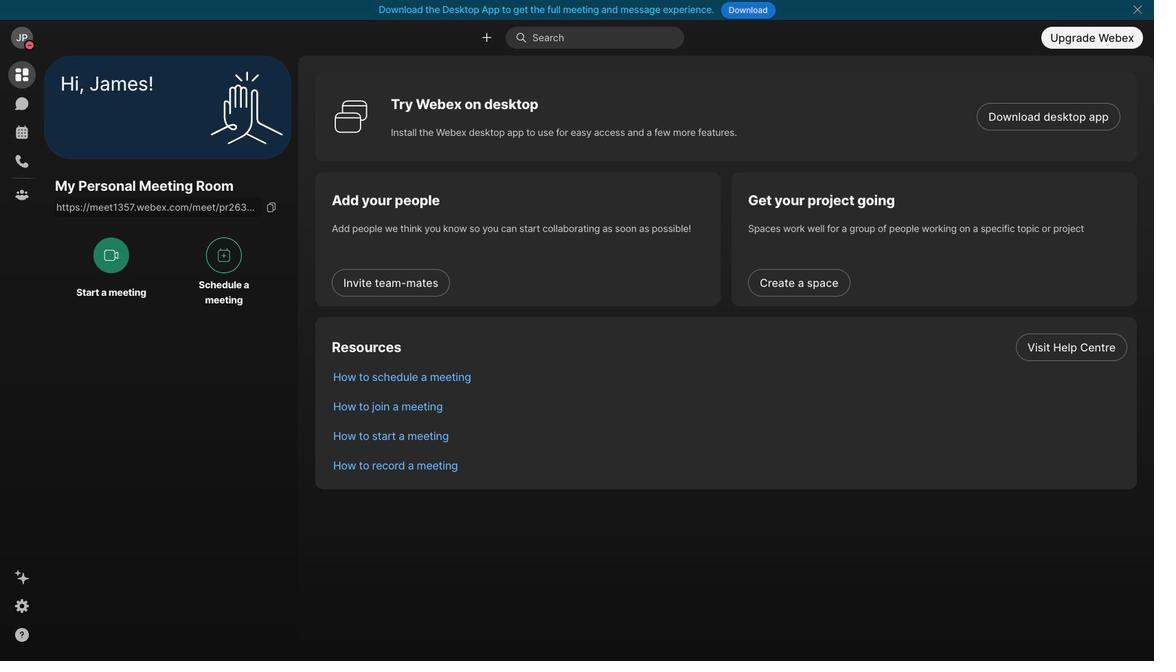 Task type: locate. For each thing, give the bounding box(es) containing it.
cancel_16 image
[[1132, 4, 1143, 15]]

5 list item from the top
[[322, 451, 1137, 480]]

3 list item from the top
[[322, 392, 1137, 421]]

list item
[[322, 333, 1137, 362], [322, 362, 1137, 392], [322, 392, 1137, 421], [322, 421, 1137, 451], [322, 451, 1137, 480]]

None text field
[[55, 198, 261, 217]]

navigation
[[0, 56, 44, 662]]

two hands high-fiving image
[[205, 66, 288, 149]]



Task type: describe. For each thing, give the bounding box(es) containing it.
webex tab list
[[8, 61, 36, 209]]

4 list item from the top
[[322, 421, 1137, 451]]

2 list item from the top
[[322, 362, 1137, 392]]

1 list item from the top
[[322, 333, 1137, 362]]



